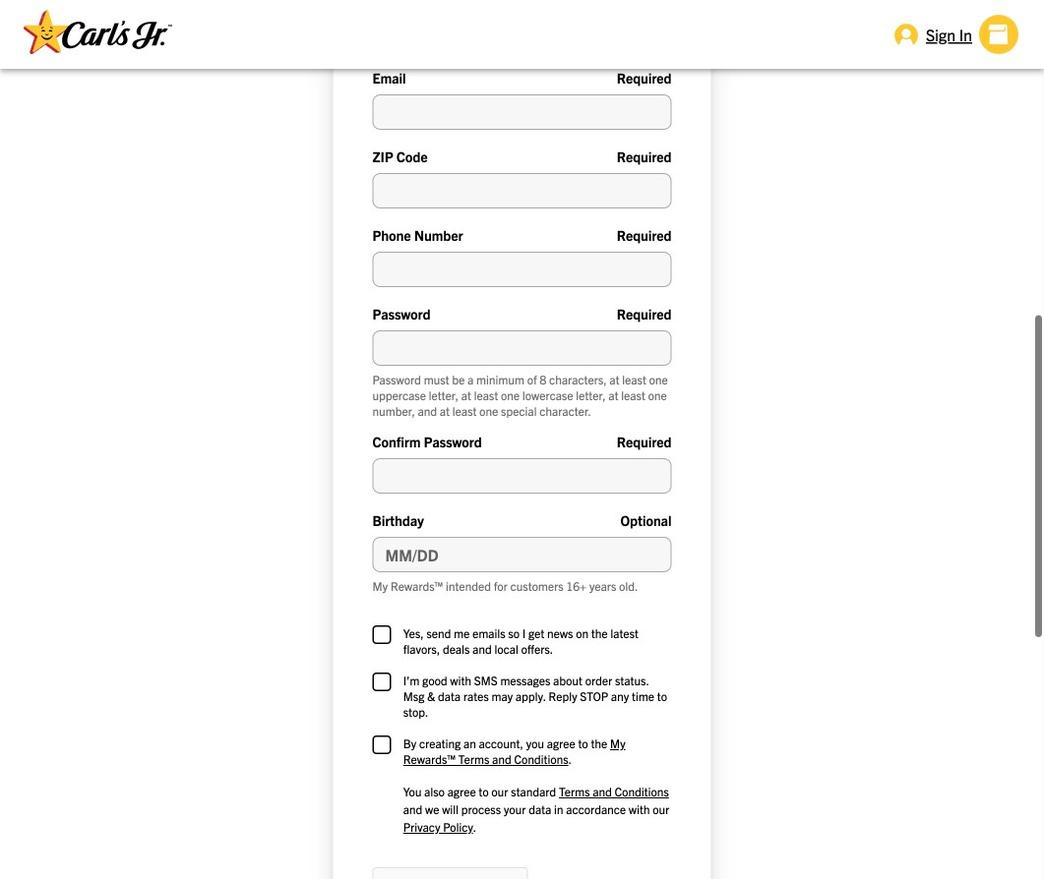 Task type: describe. For each thing, give the bounding box(es) containing it.
carlsjr logo image
[[24, 10, 173, 54]]

navigate to bag image
[[979, 15, 1019, 54]]



Task type: locate. For each thing, give the bounding box(es) containing it.
size  md image
[[895, 23, 918, 46]]



